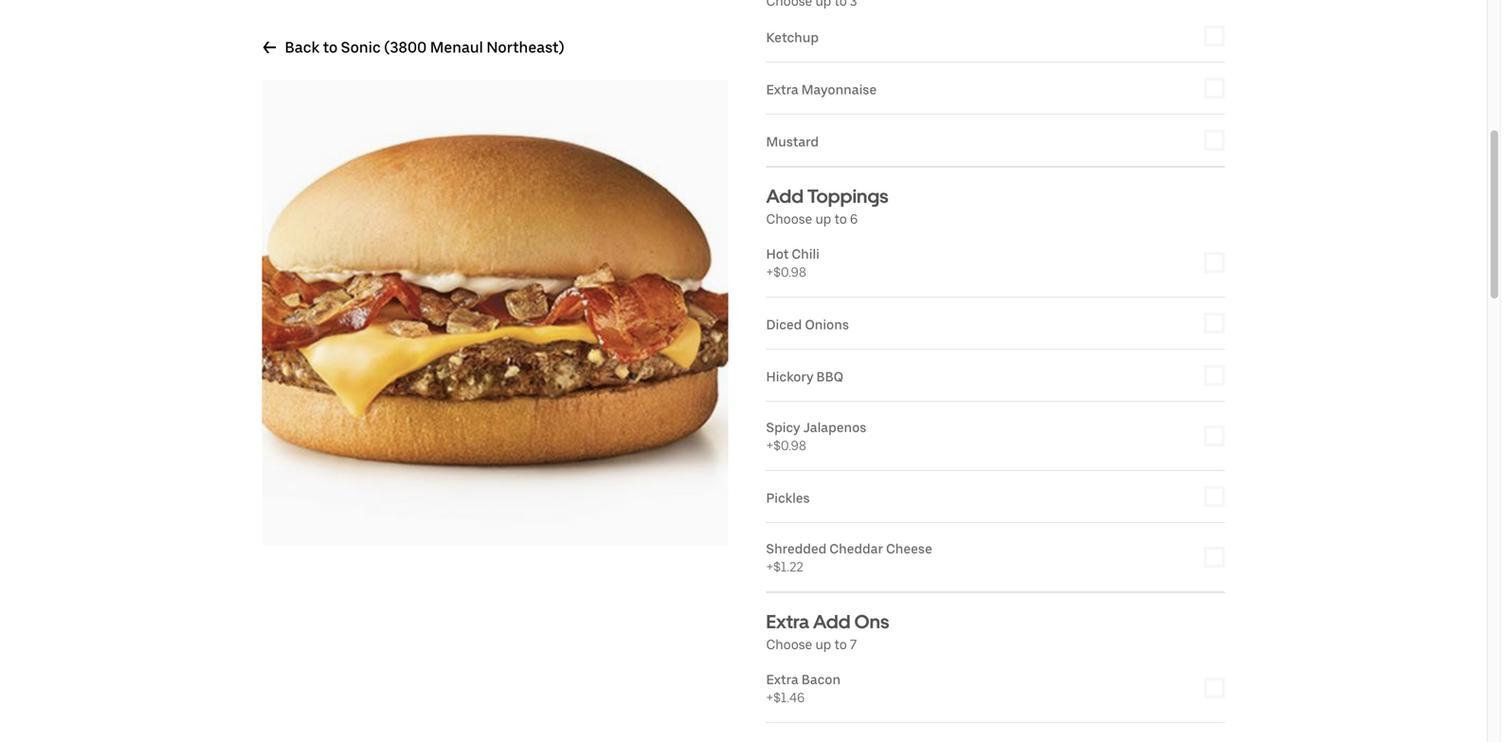 Task type: locate. For each thing, give the bounding box(es) containing it.
0 vertical spatial extra
[[767, 82, 799, 98]]

+ inside shredded cheddar cheese + $1.22
[[767, 559, 774, 575]]

+
[[767, 264, 774, 280], [767, 438, 774, 454], [767, 559, 774, 575], [767, 690, 774, 706]]

jalapenos
[[804, 420, 867, 436]]

$0.98 down spicy
[[774, 438, 807, 454]]

extra
[[767, 82, 799, 98], [767, 611, 810, 633], [767, 672, 799, 688]]

+ down shredded
[[767, 559, 774, 575]]

extra up $1.46
[[767, 672, 799, 688]]

2 extra from the top
[[767, 611, 810, 633]]

extra inside extra add ons choose up to 7
[[767, 611, 810, 633]]

up
[[816, 211, 832, 227], [816, 637, 832, 653]]

+ down spicy
[[767, 438, 774, 454]]

to
[[323, 38, 338, 56], [835, 211, 847, 227], [835, 637, 847, 653]]

1 + from the top
[[767, 264, 774, 280]]

extra inside the extra bacon + $1.46
[[767, 672, 799, 688]]

to left 6
[[835, 211, 847, 227]]

(3800
[[384, 38, 427, 56]]

+ for extra bacon + $1.46
[[767, 690, 774, 706]]

chili
[[792, 246, 820, 262]]

add inside add toppings choose up to 6
[[767, 185, 804, 208]]

choose
[[767, 211, 813, 227], [767, 637, 813, 653]]

back to sonic (3800 menaul northeast) link
[[262, 38, 565, 57]]

2 vertical spatial extra
[[767, 672, 799, 688]]

1 vertical spatial choose
[[767, 637, 813, 653]]

diced
[[767, 317, 802, 333]]

+ inside spicy jalapenos + $0.98
[[767, 438, 774, 454]]

2 up from the top
[[816, 637, 832, 653]]

shredded cheddar cheese + $1.22
[[767, 541, 933, 575]]

1 horizontal spatial add
[[813, 611, 851, 633]]

extra down '$1.22'
[[767, 611, 810, 633]]

0 vertical spatial $0.98
[[774, 264, 807, 280]]

extra bacon + $1.46
[[767, 672, 841, 706]]

spicy jalapenos + $0.98
[[767, 420, 867, 454]]

$0.98 for hot
[[774, 264, 807, 280]]

extra for mayonnaise
[[767, 82, 799, 98]]

pickles
[[767, 490, 810, 506]]

back to sonic (3800 menaul northeast)
[[285, 38, 565, 56]]

$1.22
[[774, 559, 804, 575]]

ons
[[855, 611, 890, 633]]

2 vertical spatial to
[[835, 637, 847, 653]]

1 $0.98 from the top
[[774, 264, 807, 280]]

choose up the hot
[[767, 211, 813, 227]]

up left 7
[[816, 637, 832, 653]]

extra for add
[[767, 611, 810, 633]]

+ inside hot chili + $0.98
[[767, 264, 774, 280]]

2 $0.98 from the top
[[774, 438, 807, 454]]

4 + from the top
[[767, 690, 774, 706]]

1 vertical spatial $0.98
[[774, 438, 807, 454]]

extra down ketchup
[[767, 82, 799, 98]]

3 extra from the top
[[767, 672, 799, 688]]

+ for spicy jalapenos + $0.98
[[767, 438, 774, 454]]

$0.98 down the hot
[[774, 264, 807, 280]]

1 extra from the top
[[767, 82, 799, 98]]

back
[[285, 38, 320, 56]]

2 choose from the top
[[767, 637, 813, 653]]

6
[[850, 211, 858, 227]]

add
[[767, 185, 804, 208], [813, 611, 851, 633]]

0 vertical spatial add
[[767, 185, 804, 208]]

1 vertical spatial to
[[835, 211, 847, 227]]

to right back
[[323, 38, 338, 56]]

1 choose from the top
[[767, 211, 813, 227]]

0 horizontal spatial add
[[767, 185, 804, 208]]

0 vertical spatial choose
[[767, 211, 813, 227]]

cheese
[[887, 541, 933, 557]]

ketchup
[[767, 29, 819, 46]]

0 vertical spatial up
[[816, 211, 832, 227]]

0 vertical spatial to
[[323, 38, 338, 56]]

$0.98 inside spicy jalapenos + $0.98
[[774, 438, 807, 454]]

1 vertical spatial add
[[813, 611, 851, 633]]

+ for hot chili + $0.98
[[767, 264, 774, 280]]

bacon
[[802, 672, 841, 688]]

+ inside the extra bacon + $1.46
[[767, 690, 774, 706]]

choose up the extra bacon + $1.46
[[767, 637, 813, 653]]

extra mayonnaise
[[767, 82, 877, 98]]

+ down extra add ons choose up to 7
[[767, 690, 774, 706]]

add up 7
[[813, 611, 851, 633]]

+ down the hot
[[767, 264, 774, 280]]

$0.98
[[774, 264, 807, 280], [774, 438, 807, 454]]

2 + from the top
[[767, 438, 774, 454]]

to left 7
[[835, 637, 847, 653]]

1 vertical spatial extra
[[767, 611, 810, 633]]

up left 6
[[816, 211, 832, 227]]

1 up from the top
[[816, 211, 832, 227]]

choose inside add toppings choose up to 6
[[767, 211, 813, 227]]

1 vertical spatial up
[[816, 637, 832, 653]]

3 + from the top
[[767, 559, 774, 575]]

add down mustard
[[767, 185, 804, 208]]

$0.98 inside hot chili + $0.98
[[774, 264, 807, 280]]



Task type: vqa. For each thing, say whether or not it's contained in the screenshot.
Menaul
yes



Task type: describe. For each thing, give the bounding box(es) containing it.
$1.46
[[774, 690, 805, 706]]

northeast)
[[487, 38, 565, 56]]

to inside add toppings choose up to 6
[[835, 211, 847, 227]]

spicy
[[767, 420, 801, 436]]

up inside extra add ons choose up to 7
[[816, 637, 832, 653]]

choose inside extra add ons choose up to 7
[[767, 637, 813, 653]]

diced onions
[[767, 317, 849, 333]]

toppings
[[808, 185, 889, 208]]

to inside extra add ons choose up to 7
[[835, 637, 847, 653]]

shredded
[[767, 541, 827, 557]]

extra for bacon
[[767, 672, 799, 688]]

bbq
[[817, 369, 844, 385]]

hot
[[767, 246, 789, 262]]

hot chili + $0.98
[[767, 246, 820, 280]]

hickory bbq
[[767, 369, 844, 385]]

add inside extra add ons choose up to 7
[[813, 611, 851, 633]]

mayonnaise
[[802, 82, 877, 98]]

7
[[850, 637, 857, 653]]

mustard
[[767, 134, 819, 150]]

add toppings choose up to 6
[[767, 185, 889, 227]]

$0.98 for spicy
[[774, 438, 807, 454]]

extra add ons choose up to 7
[[767, 611, 890, 653]]

menaul
[[430, 38, 483, 56]]

up inside add toppings choose up to 6
[[816, 211, 832, 227]]

onions
[[805, 317, 849, 333]]

hickory
[[767, 369, 814, 385]]

sonic
[[341, 38, 381, 56]]

cheddar
[[830, 541, 884, 557]]



